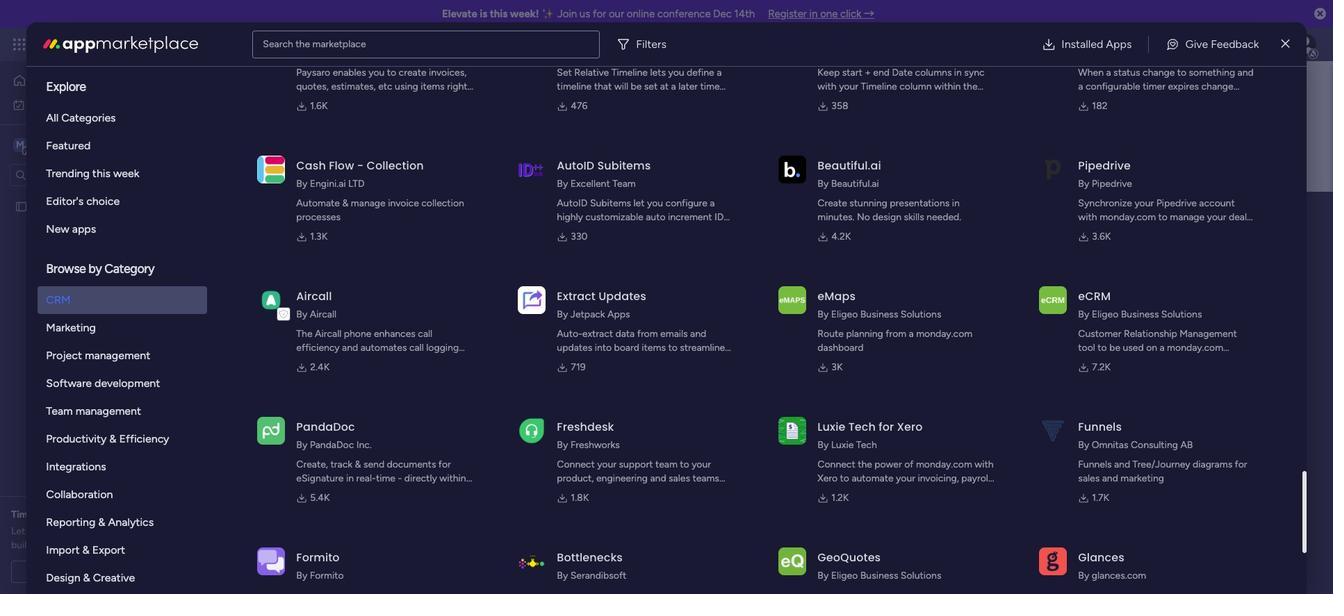 Task type: describe. For each thing, give the bounding box(es) containing it.
by inside "cash flow - collection by engini.ai ltd"
[[296, 178, 307, 190]]

triggered)
[[587, 95, 630, 106]]

by inside extract updates by jetpack apps
[[557, 309, 568, 320]]

from inside auto-extract data from emails and updates into board items to streamline your workflows. perfect for  ticketing, and crm.
[[637, 328, 658, 340]]

boards
[[262, 314, 292, 325]]

subitems for autoid subitems let you configure a highly customizable auto increment id for subitems
[[590, 197, 631, 209]]

home button
[[8, 70, 149, 92]]

your up activities
[[1135, 197, 1154, 209]]

timeline
[[557, 81, 592, 92]]

0 vertical spatial pipedrive
[[1078, 158, 1131, 174]]

my
[[31, 98, 44, 110]]

crm
[[46, 293, 71, 307]]

into inside synchronize your pipedrive account with monday.com to manage your deals, contacts and activities and convert them into workflows.
[[1103, 239, 1120, 251]]

at
[[660, 81, 669, 92]]

search everything image
[[1215, 38, 1229, 51]]

and down product,
[[557, 487, 573, 498]]

emails
[[660, 328, 688, 340]]

right
[[447, 81, 467, 92]]

paysaro
[[296, 67, 330, 79]]

the for connect the power of monday.com with xero to automate your invoicing, payroll and contacts.
[[858, 459, 872, 471]]

funnels for funnels and tree/journey diagrams for sales and marketing
[[1078, 459, 1112, 471]]

2 vertical spatial this
[[463, 314, 479, 325]]

7.2k
[[1092, 361, 1111, 373]]

updates
[[599, 288, 646, 304]]

autoid for autoid subitems by excellent team
[[557, 158, 594, 174]]

1 vertical spatial luxie
[[831, 439, 854, 451]]

pipedrive for pipedrive
[[1092, 178, 1132, 190]]

by for aircall
[[296, 309, 307, 320]]

test inside test link
[[286, 346, 304, 358]]

connect for tech
[[818, 459, 855, 471]]

to inside synchronize your pipedrive account with monday.com to manage your deals, contacts and activities and convert them into workflows.
[[1158, 211, 1168, 223]]

app logo image for cash flow - collection
[[257, 156, 285, 183]]

main workspace inside workspace selection element
[[32, 138, 114, 151]]

monday.com inside synchronize your pipedrive account with monday.com to manage your deals, contacts and activities and convert them into workflows.
[[1100, 211, 1156, 223]]

14th
[[734, 8, 755, 20]]

in inside create, track & send documents for esignature in real-time - directly within your monday.com interface
[[346, 473, 354, 484]]

teams
[[693, 473, 719, 484]]

convert
[[1198, 225, 1231, 237]]

be inside customer relationship management tool to be used on a monday.com dashboard
[[1109, 342, 1120, 354]]

when a status change to something and a configurable timer expires change status to something.
[[1078, 67, 1254, 106]]

the inside keep start + end date columns in sync with your timeline column within the subitems (or visa versa).
[[963, 81, 978, 92]]

highly
[[557, 211, 583, 223]]

bottlenecks by serandibsoft
[[557, 550, 626, 582]]

to inside the connect the power of monday.com with xero to automate your invoicing, payroll and contacts.
[[840, 473, 849, 484]]

all
[[46, 111, 59, 124]]

a inside 'autoid subitems let you configure a highly customizable auto increment id for subitems'
[[710, 197, 715, 209]]

0 vertical spatial review
[[96, 509, 126, 521]]

business inside geoquotes by eligeo business solutions
[[860, 570, 898, 582]]

monday.com inside the aircall phone enhances call efficiency and automates call logging within monday.com crm.
[[325, 356, 382, 368]]

consulting
[[1131, 439, 1178, 451]]

of inside time for an expert review let our experts review what you've built so far. free of charge
[[83, 539, 92, 551]]

1.8k
[[571, 492, 589, 504]]

time inside set relative timeline lets you define a timeline that will be set at a later time (when triggered)
[[700, 81, 720, 92]]

a down when
[[1078, 81, 1083, 92]]

and up the 'the'
[[294, 314, 311, 325]]

to down configurable
[[1107, 95, 1117, 106]]

& for export
[[82, 544, 89, 557]]

for inside funnels and tree/journey diagrams for sales and marketing
[[1235, 459, 1247, 471]]

help image
[[1245, 38, 1259, 51]]

in inside keep start + end date columns in sync with your timeline column within the subitems (or visa versa).
[[954, 67, 962, 79]]

management
[[1180, 328, 1237, 340]]

pipedrive for synchronize
[[1156, 197, 1197, 209]]

set
[[557, 67, 572, 79]]

for right us
[[593, 8, 606, 20]]

geoquotes
[[818, 550, 881, 566]]

a inside customer relationship management tool to be used on a monday.com dashboard
[[1160, 342, 1165, 354]]

synchronize
[[1078, 197, 1132, 209]]

luxie tech for xero by luxie tech
[[818, 419, 923, 451]]

0 vertical spatial call
[[418, 328, 432, 340]]

by inside autoid subitems by excellent team
[[557, 178, 568, 190]]

time for an expert review let our experts review what you've built so far. free of charge
[[11, 509, 162, 551]]

tool
[[1078, 342, 1095, 354]]

editor's
[[46, 195, 84, 208]]

your down account
[[1207, 211, 1226, 223]]

give feedback
[[1185, 37, 1259, 50]]

0 vertical spatial status
[[1113, 67, 1140, 79]]

within for create, track & send documents for esignature in real-time - directly within your monday.com interface
[[439, 473, 466, 484]]

test list box
[[0, 192, 177, 406]]

and inside when a status change to something and a configurable timer expires change status to something.
[[1238, 67, 1254, 79]]

home
[[32, 74, 59, 86]]

and down team
[[650, 473, 666, 484]]

create
[[818, 197, 847, 209]]

1 vertical spatial pandadoc
[[310, 439, 354, 451]]

efficiency
[[119, 432, 169, 446]]

by for pandadoc
[[296, 439, 307, 451]]

dapulse x slim image
[[1281, 36, 1290, 52]]

the
[[296, 328, 312, 340]]

business for emaps
[[860, 309, 898, 320]]

product,
[[557, 473, 594, 484]]

synchronize your pipedrive account with monday.com to manage your deals, contacts and activities and convert them into workflows.
[[1078, 197, 1254, 251]]

installed apps button
[[1031, 30, 1143, 58]]

categories
[[61, 111, 116, 124]]

app logo image for bottlenecks
[[518, 547, 546, 575]]

to right team
[[680, 459, 689, 471]]

free
[[62, 539, 81, 551]]

app logo image for beautiful.ai
[[779, 156, 806, 183]]

deals,
[[1229, 211, 1254, 223]]

and left 'convert'
[[1179, 225, 1195, 237]]

and right 3.6k on the top
[[1119, 225, 1135, 237]]

formito by formito
[[296, 550, 344, 582]]

1 vertical spatial tech
[[856, 439, 877, 451]]

app logo image for freshdesk
[[518, 417, 546, 445]]

manage inside synchronize your pipedrive account with monday.com to manage your deals, contacts and activities and convert them into workflows.
[[1170, 211, 1205, 223]]

app logo image for pipedrive
[[1039, 156, 1067, 183]]

a inside route planning from a monday.com dashboard
[[909, 328, 914, 340]]

for inside auto-extract data from emails and updates into board items to streamline your workflows. perfect for  ticketing, and crm.
[[662, 356, 675, 368]]

monday work management
[[62, 36, 216, 52]]

enables
[[333, 67, 366, 79]]

needed.
[[927, 211, 961, 223]]

the for search the marketplace
[[296, 38, 310, 50]]

explore
[[46, 79, 86, 95]]

0 vertical spatial luxie
[[818, 419, 845, 435]]

app logo image for emaps
[[779, 286, 806, 314]]

elevate is this week! ✨ join us for our online conference dec 14th
[[442, 8, 755, 20]]

0 vertical spatial workspace
[[59, 138, 114, 151]]

a right define
[[717, 67, 722, 79]]

crm. inside auto-extract data from emails and updates into board items to streamline your workflows. perfect for  ticketing, and crm.
[[575, 370, 599, 382]]

0 vertical spatial beautiful.ai
[[818, 158, 881, 174]]

import & export
[[46, 544, 125, 557]]

import
[[46, 544, 80, 557]]

workspace selection element
[[13, 137, 116, 155]]

Main workspace field
[[343, 197, 1277, 228]]

autoid subitems by excellent team
[[557, 158, 651, 190]]

1 horizontal spatial change
[[1201, 81, 1233, 92]]

management for team management
[[76, 404, 141, 418]]

requests
[[667, 487, 705, 498]]

& inside create, track & send documents for esignature in real-time - directly within your monday.com interface
[[355, 459, 361, 471]]

to inside paysaro enables you to create invoices, quotes, estimates, etc using items right from your boards.
[[387, 67, 396, 79]]

pandadoc by pandadoc inc.
[[296, 419, 372, 451]]

by for freshdesk
[[557, 439, 568, 451]]

recent
[[262, 280, 298, 293]]

week!
[[510, 8, 539, 20]]

payroll
[[961, 473, 990, 484]]

dec
[[713, 8, 732, 20]]

→
[[864, 8, 874, 20]]

1 vertical spatial status
[[1078, 95, 1105, 106]]

logging
[[426, 342, 459, 354]]

time inside create, track & send documents for esignature in real-time - directly within your monday.com interface
[[376, 473, 395, 484]]

track
[[330, 459, 352, 471]]

featured
[[46, 139, 91, 152]]

within inside the aircall phone enhances call efficiency and automates call logging within monday.com crm.
[[296, 356, 323, 368]]

omnitas
[[1092, 439, 1128, 451]]

your left team.
[[557, 500, 576, 512]]

1.2k
[[831, 492, 849, 504]]

and inside the connect the power of monday.com with xero to automate your invoicing, payroll and contacts.
[[818, 487, 834, 498]]

apps image
[[1181, 38, 1195, 51]]

by inside luxie tech for xero by luxie tech
[[818, 439, 829, 451]]

your inside create, track & send documents for esignature in real-time - directly within your monday.com interface
[[296, 487, 316, 498]]

test inside test list box
[[33, 201, 51, 212]]

workflows. inside synchronize your pipedrive account with monday.com to manage your deals, contacts and activities and convert them into workflows.
[[1123, 239, 1169, 251]]

define
[[687, 67, 714, 79]]

you up 'phone'
[[366, 314, 382, 325]]

streamline inside 'connect your support team to your product, engineering and sales teams and streamline customer requests to your team.'
[[575, 487, 621, 498]]

so
[[33, 539, 43, 551]]

0 vertical spatial formito
[[296, 550, 340, 566]]

a right 'at'
[[671, 81, 676, 92]]

register
[[768, 8, 807, 20]]

productivity
[[46, 432, 107, 446]]

excellent
[[570, 178, 610, 190]]

xero inside luxie tech for xero by luxie tech
[[897, 419, 923, 435]]

in right recently
[[453, 314, 461, 325]]

beautiful.ai inside beautiful.ai by beautiful.ai
[[831, 178, 879, 190]]

work for monday
[[112, 36, 137, 52]]

time
[[11, 509, 33, 521]]

power
[[875, 459, 902, 471]]

to down teams on the bottom
[[707, 487, 716, 498]]

0 vertical spatial aircall
[[296, 288, 332, 304]]

click
[[840, 8, 861, 20]]

sales inside 'connect your support team to your product, engineering and sales teams and streamline customer requests to your team.'
[[669, 473, 690, 484]]

experts
[[44, 525, 77, 537]]

- inside "cash flow - collection by engini.ai ltd"
[[357, 158, 364, 174]]

what
[[110, 525, 132, 537]]

monday.com inside route planning from a monday.com dashboard
[[916, 328, 972, 340]]

1 vertical spatial this
[[92, 167, 111, 180]]

my work button
[[8, 93, 149, 116]]

within for keep start + end date columns in sync with your timeline column within the subitems (or visa versa).
[[934, 81, 961, 92]]

of inside the connect the power of monday.com with xero to automate your invoicing, payroll and contacts.
[[904, 459, 914, 471]]

recent boards
[[262, 280, 334, 293]]

a up configurable
[[1106, 67, 1111, 79]]

phone
[[344, 328, 371, 340]]

0 vertical spatial management
[[140, 36, 216, 52]]

1 vertical spatial formito
[[310, 570, 344, 582]]

customer
[[1078, 328, 1121, 340]]

0 vertical spatial tech
[[848, 419, 876, 435]]

by for pipedrive
[[1078, 178, 1089, 190]]

analytics
[[108, 516, 154, 529]]

1 vertical spatial aircall
[[310, 309, 336, 320]]

management for project management
[[85, 349, 150, 362]]

funnels for funnels by omnitas consulting ab
[[1078, 419, 1122, 435]]

estimates,
[[331, 81, 376, 92]]

timer
[[1143, 81, 1166, 92]]

1.3k
[[310, 231, 327, 243]]

inbox image
[[1120, 38, 1134, 51]]

sales inside funnels and tree/journey diagrams for sales and marketing
[[1078, 473, 1100, 484]]

aircall inside the aircall phone enhances call efficiency and automates call logging within monday.com crm.
[[315, 328, 341, 340]]

expert
[[64, 509, 93, 521]]

manage inside automate & manage invoice collection processes
[[351, 197, 386, 209]]

planning
[[846, 328, 883, 340]]

inc.
[[356, 439, 372, 451]]

column
[[899, 81, 932, 92]]

0 horizontal spatial change
[[1143, 67, 1175, 79]]

you inside paysaro enables you to create invoices, quotes, estimates, etc using items right from your boards.
[[368, 67, 385, 79]]

relative
[[574, 67, 609, 79]]

your up engineering
[[597, 459, 616, 471]]

brad klo image
[[1294, 33, 1316, 56]]

data
[[615, 328, 635, 340]]

autoid for autoid subitems let you configure a highly customizable auto increment id for subitems
[[557, 197, 588, 209]]

1 vertical spatial review
[[79, 525, 108, 537]]

recently
[[415, 314, 451, 325]]

your inside the connect the power of monday.com with xero to automate your invoicing, payroll and contacts.
[[896, 473, 915, 484]]

project
[[46, 349, 82, 362]]



Task type: locate. For each thing, give the bounding box(es) containing it.
design
[[872, 211, 901, 223]]

for inside time for an expert review let our experts review what you've built so far. free of charge
[[36, 509, 49, 521]]

app logo image for ecrm
[[1039, 286, 1067, 314]]

for left an
[[36, 509, 49, 521]]

0 vertical spatial manage
[[351, 197, 386, 209]]

collaboration
[[46, 488, 113, 501]]

connect inside the connect the power of monday.com with xero to automate your invoicing, payroll and contacts.
[[818, 459, 855, 471]]

0 horizontal spatial our
[[28, 525, 42, 537]]

browse
[[46, 261, 86, 277]]

with inside synchronize your pipedrive account with monday.com to manage your deals, contacts and activities and convert them into workflows.
[[1078, 211, 1097, 223]]

eligeo down geoquotes
[[831, 570, 858, 582]]

0 horizontal spatial connect
[[557, 459, 595, 471]]

subitems inside 'autoid subitems let you configure a highly customizable auto increment id for subitems'
[[572, 225, 612, 237]]

app logo image for luxie tech for xero
[[779, 417, 806, 445]]

xero up power
[[897, 419, 923, 435]]

- up the interface
[[398, 473, 402, 484]]

keep
[[818, 67, 840, 79]]

& left efficiency
[[109, 432, 117, 446]]

2 horizontal spatial this
[[490, 8, 508, 20]]

route
[[818, 328, 844, 340]]

1 horizontal spatial manage
[[1170, 211, 1205, 223]]

1 vertical spatial workspace
[[406, 197, 525, 228]]

by inside aircall by aircall
[[296, 309, 307, 320]]

public board image
[[15, 200, 28, 213]]

project management
[[46, 349, 150, 362]]

by for geoquotes
[[818, 570, 829, 582]]

1 vertical spatial beautiful.ai
[[831, 178, 879, 190]]

0 vertical spatial apps
[[1106, 37, 1132, 50]]

team.
[[579, 500, 603, 512]]

0 vertical spatial workflows.
[[1123, 239, 1169, 251]]

1 funnels from the top
[[1078, 419, 1122, 435]]

eligeo up customer
[[1092, 309, 1119, 320]]

1 vertical spatial streamline
[[575, 487, 621, 498]]

business for ecrm
[[1121, 309, 1159, 320]]

0 vertical spatial be
[[631, 81, 642, 92]]

online
[[627, 8, 655, 20]]

connect up 1.2k
[[818, 459, 855, 471]]

monday.com inside customer relationship management tool to be used on a monday.com dashboard
[[1167, 342, 1223, 354]]

main down ltd
[[347, 197, 400, 228]]

0 horizontal spatial with
[[818, 81, 837, 92]]

solutions for ecrm
[[1161, 309, 1202, 320]]

1 vertical spatial test
[[286, 346, 304, 358]]

subitems up customizable
[[590, 197, 631, 209]]

crm. down automates
[[384, 356, 407, 368]]

Search in workspace field
[[29, 167, 116, 183]]

app logo image for geoquotes
[[779, 547, 806, 575]]

into inside auto-extract data from emails and updates into board items to streamline your workflows. perfect for  ticketing, and crm.
[[595, 342, 612, 354]]

2 vertical spatial aircall
[[315, 328, 341, 340]]

0 horizontal spatial apps
[[607, 309, 630, 320]]

subitems down the highly
[[572, 225, 612, 237]]

and inside the aircall phone enhances call efficiency and automates call logging within monday.com crm.
[[342, 342, 358, 354]]

be inside set relative timeline lets you define a timeline that will be set at a later time (when triggered)
[[631, 81, 642, 92]]

streamline up ticketing,
[[680, 342, 725, 354]]

by for funnels
[[1078, 439, 1089, 451]]

luxie down 3k
[[818, 419, 845, 435]]

apps inside button
[[1106, 37, 1132, 50]]

aircall up dashboards
[[296, 288, 332, 304]]

work inside 'button'
[[46, 98, 67, 110]]

1 vertical spatial timeline
[[861, 81, 897, 92]]

your inside auto-extract data from emails and updates into board items to streamline your workflows. perfect for  ticketing, and crm.
[[557, 356, 576, 368]]

notifications image
[[1089, 38, 1103, 51]]

timeline inside keep start + end date columns in sync with your timeline column within the subitems (or visa versa).
[[861, 81, 897, 92]]

0 vertical spatial test
[[33, 201, 51, 212]]

1 vertical spatial management
[[85, 349, 150, 362]]

0 vertical spatial into
[[1103, 239, 1120, 251]]

0 horizontal spatial into
[[595, 342, 612, 354]]

luxie up automate
[[831, 439, 854, 451]]

for inside create, track & send documents for esignature in real-time - directly within your monday.com interface
[[438, 459, 451, 471]]

funnels inside funnels and tree/journey diagrams for sales and marketing
[[1078, 459, 1112, 471]]

creative
[[93, 571, 135, 585]]

crm. inside the aircall phone enhances call efficiency and automates call logging within monday.com crm.
[[384, 356, 407, 368]]

subitems inside autoid subitems by excellent team
[[597, 158, 651, 174]]

1 vertical spatial xero
[[818, 473, 838, 484]]

in left sync
[[954, 67, 962, 79]]

be left the used
[[1109, 342, 1120, 354]]

review
[[96, 509, 126, 521], [79, 525, 108, 537]]

1 horizontal spatial test
[[286, 346, 304, 358]]

with up contacts
[[1078, 211, 1097, 223]]

luxie
[[818, 419, 845, 435], [831, 439, 854, 451]]

1 vertical spatial items
[[642, 342, 666, 354]]

team
[[612, 178, 636, 190], [46, 404, 73, 418]]

0 horizontal spatial status
[[1078, 95, 1105, 106]]

automates
[[360, 342, 407, 354]]

& left send
[[355, 459, 361, 471]]

0 vertical spatial this
[[490, 8, 508, 20]]

to up activities
[[1158, 211, 1168, 223]]

within down the columns
[[934, 81, 961, 92]]

2 funnels from the top
[[1078, 459, 1112, 471]]

0 vertical spatial with
[[818, 81, 837, 92]]

from right the planning
[[886, 328, 906, 340]]

0 vertical spatial change
[[1143, 67, 1175, 79]]

by inside pandadoc by pandadoc inc.
[[296, 439, 307, 451]]

app logo image for extract updates
[[518, 286, 546, 314]]

our inside time for an expert review let our experts review what you've built so far. free of charge
[[28, 525, 42, 537]]

autoid up the excellent
[[557, 158, 594, 174]]

and right "emails"
[[690, 328, 706, 340]]

freshdesk
[[557, 419, 614, 435]]

them
[[1078, 239, 1101, 251]]

2 vertical spatial within
[[439, 473, 466, 484]]

1 horizontal spatial main
[[347, 197, 400, 228]]

end
[[873, 67, 890, 79]]

1 vertical spatial our
[[28, 525, 42, 537]]

and left contacts.
[[818, 487, 834, 498]]

a inside button
[[88, 566, 93, 578]]

by inside the 'bottlenecks by serandibsoft'
[[557, 570, 568, 582]]

you up auto
[[647, 197, 663, 209]]

status down configurable
[[1078, 95, 1105, 106]]

2 autoid from the top
[[557, 197, 588, 209]]

0 vertical spatial -
[[357, 158, 364, 174]]

management
[[140, 36, 216, 52], [85, 349, 150, 362], [76, 404, 141, 418]]

documents
[[387, 459, 436, 471]]

aircall up efficiency
[[315, 328, 341, 340]]

glances by glances.com
[[1078, 550, 1146, 582]]

collection
[[367, 158, 424, 174]]

0 horizontal spatial work
[[46, 98, 67, 110]]

and up 1.7k
[[1102, 473, 1118, 484]]

subitems inside keep start + end date columns in sync with your timeline column within the subitems (or visa versa).
[[818, 95, 857, 106]]

set
[[644, 81, 658, 92]]

476
[[571, 100, 588, 112]]

1 vertical spatial with
[[1078, 211, 1097, 223]]

2 connect from the left
[[818, 459, 855, 471]]

subitems left (or
[[818, 95, 857, 106]]

app logo image for glances
[[1039, 547, 1067, 575]]

1 vertical spatial time
[[376, 473, 395, 484]]

1 vertical spatial main workspace
[[347, 197, 525, 228]]

search
[[263, 38, 293, 50]]

from down quotes,
[[296, 95, 317, 106]]

1 vertical spatial funnels
[[1078, 459, 1112, 471]]

to up etc
[[387, 67, 396, 79]]

your inside paysaro enables you to create invoices, quotes, estimates, etc using items right from your boards.
[[320, 95, 339, 106]]

choice
[[86, 195, 120, 208]]

1 horizontal spatial team
[[612, 178, 636, 190]]

into down extract
[[595, 342, 612, 354]]

1 horizontal spatial of
[[904, 459, 914, 471]]

manage down ltd
[[351, 197, 386, 209]]

with inside the connect the power of monday.com with xero to automate your invoicing, payroll and contacts.
[[975, 459, 994, 471]]

option
[[0, 194, 177, 197]]

work for my
[[46, 98, 67, 110]]

pandadoc up track
[[310, 439, 354, 451]]

you inside set relative timeline lets you define a timeline that will be set at a later time (when triggered)
[[668, 67, 684, 79]]

to inside auto-extract data from emails and updates into board items to streamline your workflows. perfect for  ticketing, and crm.
[[668, 342, 677, 354]]

sales up requests
[[669, 473, 690, 484]]

1 horizontal spatial status
[[1113, 67, 1140, 79]]

autoid inside 'autoid subitems let you configure a highly customizable auto increment id for subitems'
[[557, 197, 588, 209]]

1 vertical spatial subitems
[[590, 197, 631, 209]]

for inside 'autoid subitems let you configure a highly customizable auto increment id for subitems'
[[557, 225, 569, 237]]

of
[[904, 459, 914, 471], [83, 539, 92, 551]]

- inside create, track & send documents for esignature in real-time - directly within your monday.com interface
[[398, 473, 402, 484]]

1 vertical spatial apps
[[607, 309, 630, 320]]

to up expires
[[1177, 67, 1186, 79]]

0 horizontal spatial the
[[296, 38, 310, 50]]

by inside emaps by eligeo business solutions
[[818, 309, 829, 320]]

funnels by omnitas consulting ab
[[1078, 419, 1193, 451]]

marketplace
[[312, 38, 366, 50]]

into
[[1103, 239, 1120, 251], [595, 342, 612, 354]]

pandadoc
[[296, 419, 355, 435], [310, 439, 354, 451]]

eligeo inside geoquotes by eligeo business solutions
[[831, 570, 858, 582]]

see
[[243, 38, 260, 50]]

app logo image for formito
[[257, 547, 285, 575]]

join
[[557, 8, 577, 20]]

1 vertical spatial autoid
[[557, 197, 588, 209]]

workflows. down extract
[[579, 356, 625, 368]]

funnels down omnitas
[[1078, 459, 1112, 471]]

main
[[32, 138, 56, 151], [347, 197, 400, 228]]

team
[[655, 459, 678, 471]]

& inside automate & manage invoice collection processes
[[342, 197, 348, 209]]

main workspace
[[32, 138, 114, 151], [347, 197, 525, 228]]

crm. down updates
[[575, 370, 599, 382]]

1 horizontal spatial timeline
[[861, 81, 897, 92]]

1 horizontal spatial our
[[609, 8, 624, 20]]

schedule
[[45, 566, 86, 578]]

this right is on the top left of page
[[490, 8, 508, 20]]

1 vertical spatial work
[[46, 98, 67, 110]]

for inside luxie tech for xero by luxie tech
[[879, 419, 894, 435]]

new apps
[[46, 222, 96, 236]]

cash
[[296, 158, 326, 174]]

+
[[865, 67, 871, 79]]

0 vertical spatial funnels
[[1078, 419, 1122, 435]]

business inside ecrm by eligeo business solutions
[[1121, 309, 1159, 320]]

1 vertical spatial into
[[595, 342, 612, 354]]

funnels
[[1078, 419, 1122, 435], [1078, 459, 1112, 471]]

0 vertical spatial pandadoc
[[296, 419, 355, 435]]

monday.com inside the connect the power of monday.com with xero to automate your invoicing, payroll and contacts.
[[916, 459, 972, 471]]

invite members image
[[1150, 38, 1164, 51]]

apps right "notifications" image
[[1106, 37, 1132, 50]]

0 horizontal spatial streamline
[[575, 487, 621, 498]]

items inside auto-extract data from emails and updates into board items to streamline your workflows. perfect for  ticketing, and crm.
[[642, 342, 666, 354]]

app logo image for pandadoc
[[257, 417, 285, 445]]

team inside autoid subitems by excellent team
[[612, 178, 636, 190]]

1 connect from the left
[[557, 459, 595, 471]]

apps marketplace image
[[43, 36, 198, 52]]

& down ltd
[[342, 197, 348, 209]]

schedule a meeting button
[[11, 561, 166, 583]]

for up power
[[879, 419, 894, 435]]

invoicing,
[[918, 473, 959, 484]]

your up teams on the bottom
[[692, 459, 711, 471]]

for right perfect at the bottom of page
[[662, 356, 675, 368]]

solutions for emaps
[[901, 309, 941, 320]]

automate
[[296, 197, 340, 209]]

1 horizontal spatial time
[[700, 81, 720, 92]]

your inside keep start + end date columns in sync with your timeline column within the subitems (or visa versa).
[[839, 81, 858, 92]]

by for glances
[[1078, 570, 1089, 582]]

review up what
[[96, 509, 126, 521]]

timeline up will
[[611, 67, 648, 79]]

0 horizontal spatial team
[[46, 404, 73, 418]]

app logo image
[[257, 156, 285, 183], [518, 156, 546, 183], [779, 156, 806, 183], [1039, 156, 1067, 183], [257, 286, 285, 314], [518, 286, 546, 314], [779, 286, 806, 314], [1039, 286, 1067, 314], [257, 417, 285, 445], [518, 417, 546, 445], [779, 417, 806, 445], [1039, 417, 1067, 445], [257, 547, 285, 575], [518, 547, 546, 575], [779, 547, 806, 575], [1039, 547, 1067, 575]]

for right documents at the bottom of the page
[[438, 459, 451, 471]]

eligeo for ecrm
[[1092, 309, 1119, 320]]

start
[[842, 67, 862, 79]]

serandibsoft
[[570, 570, 626, 582]]

collection
[[421, 197, 464, 209]]

0 horizontal spatial main workspace
[[32, 138, 114, 151]]

by for ecrm
[[1078, 309, 1089, 320]]

1 vertical spatial workflows.
[[579, 356, 625, 368]]

1 vertical spatial manage
[[1170, 211, 1205, 223]]

workflows. down activities
[[1123, 239, 1169, 251]]

within
[[934, 81, 961, 92], [296, 356, 323, 368], [439, 473, 466, 484]]

timeline inside set relative timeline lets you define a timeline that will be set at a later time (when triggered)
[[611, 67, 648, 79]]

your down esignature
[[296, 487, 316, 498]]

1 horizontal spatial within
[[439, 473, 466, 484]]

the inside the connect the power of monday.com with xero to automate your invoicing, payroll and contacts.
[[858, 459, 872, 471]]

in inside create stunning presentations in minutes. no design skills needed.
[[952, 197, 960, 209]]

and down updates
[[557, 370, 573, 382]]

streamline inside auto-extract data from emails and updates into board items to streamline your workflows. perfect for  ticketing, and crm.
[[680, 342, 725, 354]]

connect for by
[[557, 459, 595, 471]]

from inside paysaro enables you to create invoices, quotes, estimates, etc using items right from your boards.
[[296, 95, 317, 106]]

dashboards
[[313, 314, 363, 325]]

by inside the pipedrive by pipedrive
[[1078, 178, 1089, 190]]

your down start
[[839, 81, 858, 92]]

eligeo for emaps
[[831, 309, 858, 320]]

visa
[[874, 95, 891, 106]]

app logo image for autoid subitems
[[518, 156, 546, 183]]

emaps
[[818, 288, 856, 304]]

0 vertical spatial work
[[112, 36, 137, 52]]

monday
[[62, 36, 110, 52]]

items up perfect at the bottom of page
[[642, 342, 666, 354]]

& for efficiency
[[109, 432, 117, 446]]

items inside paysaro enables you to create invoices, quotes, estimates, etc using items right from your boards.
[[421, 81, 445, 92]]

minutes.
[[818, 211, 855, 223]]

call down recently
[[418, 328, 432, 340]]

1 horizontal spatial main workspace
[[347, 197, 525, 228]]

0 vertical spatial crm.
[[384, 356, 407, 368]]

1 sales from the left
[[669, 473, 690, 484]]

register in one click →
[[768, 8, 874, 20]]

pipedrive by pipedrive
[[1078, 158, 1132, 190]]

and down omnitas
[[1114, 459, 1130, 471]]

apps down the updates on the left
[[607, 309, 630, 320]]

of right free
[[83, 539, 92, 551]]

m
[[16, 139, 24, 150]]

& for manage
[[342, 197, 348, 209]]

monday.com inside create, track & send documents for esignature in real-time - directly within your monday.com interface
[[318, 487, 374, 498]]

2 vertical spatial management
[[76, 404, 141, 418]]

within right directly
[[439, 473, 466, 484]]

solutions inside emaps by eligeo business solutions
[[901, 309, 941, 320]]

0 horizontal spatial timeline
[[611, 67, 648, 79]]

contacts
[[1078, 225, 1117, 237]]

sales
[[669, 473, 690, 484], [1078, 473, 1100, 484]]

with inside keep start + end date columns in sync with your timeline column within the subitems (or visa versa).
[[818, 81, 837, 92]]

in left real-
[[346, 473, 354, 484]]

business up relationship
[[1121, 309, 1159, 320]]

ltd
[[348, 178, 365, 190]]

beautiful.ai up create
[[818, 158, 881, 174]]

auto
[[646, 211, 665, 223]]

1 vertical spatial the
[[963, 81, 978, 92]]

workflows. inside auto-extract data from emails and updates into board items to streamline your workflows. perfect for  ticketing, and crm.
[[579, 356, 625, 368]]

and down 'phone'
[[342, 342, 358, 354]]

business inside emaps by eligeo business solutions
[[860, 309, 898, 320]]

0 horizontal spatial main
[[32, 138, 56, 151]]

0 vertical spatial team
[[612, 178, 636, 190]]

within inside keep start + end date columns in sync with your timeline column within the subitems (or visa versa).
[[934, 81, 961, 92]]

1 horizontal spatial be
[[1109, 342, 1120, 354]]

streamline up team.
[[575, 487, 621, 498]]

filters
[[636, 37, 666, 50]]

1 autoid from the top
[[557, 158, 594, 174]]

our left the online
[[609, 8, 624, 20]]

extract
[[582, 328, 613, 340]]

0 vertical spatial subitems
[[597, 158, 651, 174]]

export
[[92, 544, 125, 557]]

items down "invoices,"
[[421, 81, 445, 92]]

subitems for autoid subitems by excellent team
[[597, 158, 651, 174]]

test
[[33, 201, 51, 212], [286, 346, 304, 358]]

test right public board icon
[[33, 201, 51, 212]]

efficiency
[[296, 342, 340, 354]]

eligeo inside ecrm by eligeo business solutions
[[1092, 309, 1119, 320]]

1 horizontal spatial -
[[398, 473, 402, 484]]

0 horizontal spatial crm.
[[384, 356, 407, 368]]

week
[[113, 167, 139, 180]]

app logo image for funnels
[[1039, 417, 1067, 445]]

into down contacts
[[1103, 239, 1120, 251]]

search the marketplace
[[263, 38, 366, 50]]

apps inside extract updates by jetpack apps
[[607, 309, 630, 320]]

0 horizontal spatial be
[[631, 81, 642, 92]]

2 horizontal spatial from
[[886, 328, 906, 340]]

monday.com
[[1100, 211, 1156, 223], [916, 328, 972, 340], [1167, 342, 1223, 354], [325, 356, 382, 368], [916, 459, 972, 471], [318, 487, 374, 498]]

configurable
[[1086, 81, 1140, 92]]

- up ltd
[[357, 158, 364, 174]]

from inside route planning from a monday.com dashboard
[[886, 328, 906, 340]]

beautiful.ai
[[818, 158, 881, 174], [831, 178, 879, 190]]

and down 'help' image
[[1238, 67, 1254, 79]]

solutions inside geoquotes by eligeo business solutions
[[901, 570, 941, 582]]

2 vertical spatial pipedrive
[[1156, 197, 1197, 209]]

team down software
[[46, 404, 73, 418]]

quotes,
[[296, 81, 329, 92]]

to inside customer relationship management tool to be used on a monday.com dashboard
[[1098, 342, 1107, 354]]

1 vertical spatial change
[[1201, 81, 1233, 92]]

by for bottlenecks
[[557, 570, 568, 582]]

status up configurable
[[1113, 67, 1140, 79]]

-
[[357, 158, 364, 174], [398, 473, 402, 484]]

0 horizontal spatial time
[[376, 473, 395, 484]]

xero up 1.2k
[[818, 473, 838, 484]]

call down enhances
[[409, 342, 424, 354]]

by for formito
[[296, 570, 307, 582]]

team up let
[[612, 178, 636, 190]]

0 vertical spatial main workspace
[[32, 138, 114, 151]]

main inside workspace selection element
[[32, 138, 56, 151]]

xero inside the connect the power of monday.com with xero to automate your invoicing, payroll and contacts.
[[818, 473, 838, 484]]

1 vertical spatial call
[[409, 342, 424, 354]]

&
[[342, 197, 348, 209], [109, 432, 117, 446], [355, 459, 361, 471], [98, 516, 105, 529], [82, 544, 89, 557], [83, 571, 90, 585]]

1 vertical spatial main
[[347, 197, 400, 228]]

& for analytics
[[98, 516, 105, 529]]

2 horizontal spatial within
[[934, 81, 961, 92]]

& for creative
[[83, 571, 90, 585]]

feedback
[[1211, 37, 1259, 50]]

ecrm
[[1078, 288, 1111, 304]]

from right "data"
[[637, 328, 658, 340]]

by inside glances by glances.com
[[1078, 570, 1089, 582]]

by for emaps
[[818, 309, 829, 320]]

pipedrive inside synchronize your pipedrive account with monday.com to manage your deals, contacts and activities and convert them into workflows.
[[1156, 197, 1197, 209]]

0 vertical spatial items
[[421, 81, 445, 92]]

register in one click → link
[[768, 8, 874, 20]]

you inside 'autoid subitems let you configure a highly customizable auto increment id for subitems'
[[647, 197, 663, 209]]

0 vertical spatial subitems
[[818, 95, 857, 106]]

by inside beautiful.ai by beautiful.ai
[[818, 178, 829, 190]]

& right design
[[83, 571, 90, 585]]

built
[[11, 539, 30, 551]]

reporting
[[46, 516, 95, 529]]

connect up product,
[[557, 459, 595, 471]]

autoid up the highly
[[557, 197, 588, 209]]

1 horizontal spatial sales
[[1078, 473, 1100, 484]]

a right on
[[1160, 342, 1165, 354]]

& right free
[[82, 544, 89, 557]]

0 horizontal spatial sales
[[669, 473, 690, 484]]

by inside geoquotes by eligeo business solutions
[[818, 570, 829, 582]]

by for beautiful.ai
[[818, 178, 829, 190]]

0 horizontal spatial this
[[92, 167, 111, 180]]

0 horizontal spatial workflows.
[[579, 356, 625, 368]]

time up the interface
[[376, 473, 395, 484]]

test down the 'the'
[[286, 346, 304, 358]]

select product image
[[13, 38, 26, 51]]

skills
[[904, 211, 924, 223]]

account
[[1199, 197, 1235, 209]]

by inside freshdesk by freshworks
[[557, 439, 568, 451]]

far.
[[45, 539, 59, 551]]

2 vertical spatial workspace
[[482, 314, 529, 325]]

1 horizontal spatial subitems
[[818, 95, 857, 106]]

workspace image
[[13, 137, 27, 153]]

jetpack
[[570, 309, 605, 320]]

1 horizontal spatial workflows.
[[1123, 239, 1169, 251]]

ticketing,
[[677, 356, 717, 368]]

marketing
[[1121, 473, 1164, 484]]

connect inside 'connect your support team to your product, engineering and sales teams and streamline customer requests to your team.'
[[557, 459, 595, 471]]

in left one
[[809, 8, 818, 20]]

freshdesk by freshworks
[[557, 419, 620, 451]]

0 horizontal spatial manage
[[351, 197, 386, 209]]

connect the power of monday.com with xero to automate your invoicing, payroll and contacts.
[[818, 459, 994, 498]]

0 vertical spatial timeline
[[611, 67, 648, 79]]

this right recently
[[463, 314, 479, 325]]

timeline down end
[[861, 81, 897, 92]]

sales up 1.7k
[[1078, 473, 1100, 484]]

eligeo down emaps
[[831, 309, 858, 320]]

pandadoc up the create,
[[296, 419, 355, 435]]

a up id
[[710, 197, 715, 209]]

you up etc
[[368, 67, 385, 79]]

change up timer
[[1143, 67, 1175, 79]]

2 sales from the left
[[1078, 473, 1100, 484]]

main workspace down 'collection'
[[347, 197, 525, 228]]

0 vertical spatial of
[[904, 459, 914, 471]]



Task type: vqa. For each thing, say whether or not it's contained in the screenshot.
Connect for Tech
yes



